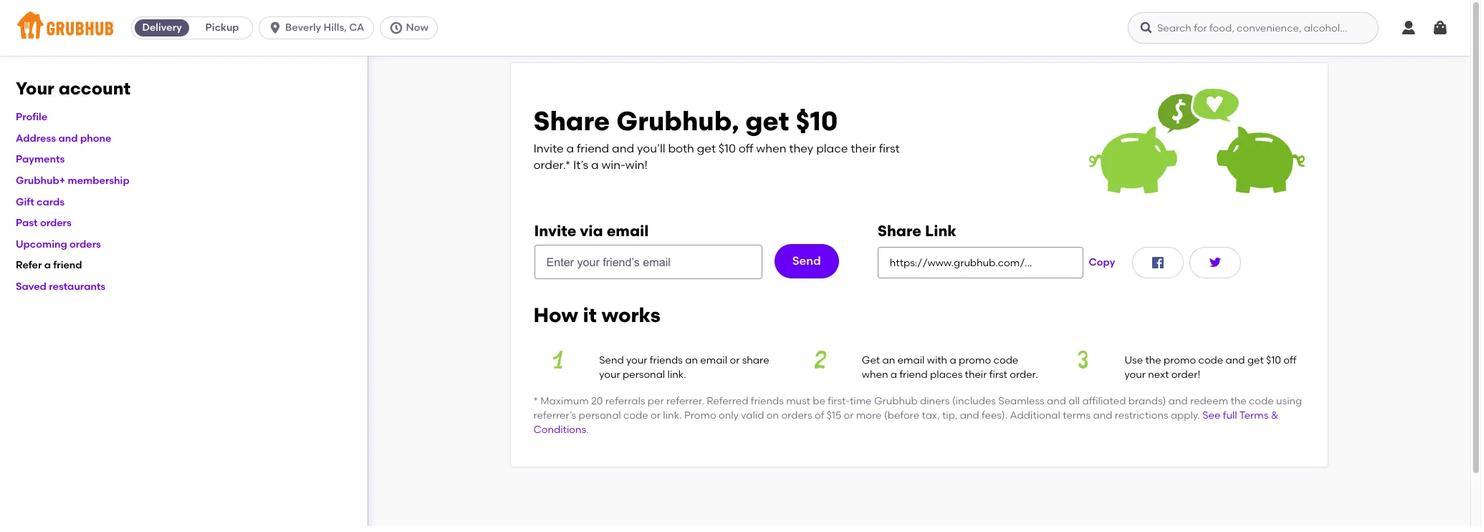Task type: vqa. For each thing, say whether or not it's contained in the screenshot.
second the 'mi' from left
no



Task type: describe. For each thing, give the bounding box(es) containing it.
1 vertical spatial get
[[697, 142, 716, 156]]

refer a friend link
[[16, 260, 82, 272]]

link. inside * maximum 20 referrals per referrer. referred friends must be first-time grubhub diners (includes seamless and all affiliated brands) and redeem the code using referrer's personal code or link. promo only valid on orders of $15 or more (before tax, tip, and fees). additional terms and restrictions apply.
[[663, 410, 682, 422]]

payments
[[16, 154, 65, 166]]

Enter your friend's email email field
[[534, 245, 762, 280]]

see full terms & conditions
[[534, 410, 1279, 437]]

see full terms & conditions link
[[534, 410, 1279, 437]]

orders inside * maximum 20 referrals per referrer. referred friends must be first-time grubhub diners (includes seamless and all affiliated brands) and redeem the code using referrer's personal code or link. promo only valid on orders of $15 or more (before tax, tip, and fees). additional terms and restrictions apply.
[[782, 410, 812, 422]]

apply.
[[1171, 410, 1200, 422]]

additional
[[1010, 410, 1061, 422]]

using
[[1277, 395, 1302, 408]]

order!
[[1172, 369, 1201, 382]]

order.
[[1010, 369, 1038, 382]]

referrer.
[[667, 395, 704, 408]]

and left phone
[[58, 132, 78, 145]]

1 horizontal spatial get
[[746, 105, 789, 137]]

code inside get an email with a promo code when a friend places their first order.
[[994, 355, 1019, 367]]

phone
[[80, 132, 111, 145]]

saved
[[16, 281, 46, 293]]

first inside share grubhub, get $10 invite a friend and you'll both get $10 off when they place their first order.* it's a win-win!
[[879, 142, 900, 156]]

share link
[[878, 222, 957, 240]]

referred
[[707, 395, 749, 408]]

20
[[591, 395, 603, 408]]

your inside use the promo code and get $10 off your next order!
[[1125, 369, 1146, 382]]

valid
[[741, 410, 764, 422]]

refer
[[16, 260, 42, 272]]

share for grubhub,
[[534, 105, 610, 137]]

win-
[[602, 158, 626, 172]]

grubhub+ membership link
[[16, 175, 130, 187]]

off inside use the promo code and get $10 off your next order!
[[1284, 355, 1297, 367]]

and down (includes
[[960, 410, 980, 422]]

invite inside share grubhub, get $10 invite a friend and you'll both get $10 off when they place their first order.* it's a win-win!
[[534, 142, 564, 156]]

promo inside get an email with a promo code when a friend places their first order.
[[959, 355, 991, 367]]

on
[[767, 410, 779, 422]]

maximum
[[541, 395, 589, 408]]

off inside share grubhub, get $10 invite a friend and you'll both get $10 off when they place their first order.* it's a win-win!
[[739, 142, 754, 156]]

1 vertical spatial invite
[[534, 222, 577, 240]]

diners
[[920, 395, 950, 408]]

fees).
[[982, 410, 1008, 422]]

and inside use the promo code and get $10 off your next order!
[[1226, 355, 1245, 367]]

and up apply.
[[1169, 395, 1188, 408]]

email for invite via email
[[607, 222, 649, 240]]

*
[[534, 395, 538, 408]]

personal inside send your friends an email or share your personal link.
[[623, 369, 665, 382]]

svg image inside now button
[[389, 21, 403, 35]]

address and phone
[[16, 132, 111, 145]]

beverly hills, ca button
[[259, 16, 380, 39]]

beverly
[[285, 22, 321, 34]]

an inside send your friends an email or share your personal link.
[[685, 355, 698, 367]]

tip,
[[942, 410, 958, 422]]

the inside use the promo code and get $10 off your next order!
[[1146, 355, 1162, 367]]

copy
[[1089, 257, 1115, 269]]

1 horizontal spatial your
[[626, 355, 648, 367]]

get inside use the promo code and get $10 off your next order!
[[1248, 355, 1264, 367]]

with
[[927, 355, 948, 367]]

it's
[[573, 158, 588, 172]]

saved restaurants
[[16, 281, 106, 293]]

step 1 image
[[534, 351, 582, 369]]

an inside get an email with a promo code when a friend places their first order.
[[883, 355, 895, 367]]

a right it's
[[591, 158, 599, 172]]

must
[[786, 395, 811, 408]]

0 vertical spatial $10
[[796, 105, 838, 137]]

beverly hills, ca
[[285, 22, 364, 34]]

pickup
[[205, 22, 239, 34]]

works
[[602, 303, 661, 328]]

your
[[16, 78, 54, 99]]

win!
[[626, 158, 648, 172]]

brands)
[[1129, 395, 1166, 408]]

and left 'all'
[[1047, 395, 1066, 408]]

both
[[668, 142, 694, 156]]

share
[[742, 355, 769, 367]]

svg image inside beverly hills, ca button
[[268, 21, 282, 35]]

redeem
[[1191, 395, 1229, 408]]

restaurants
[[49, 281, 106, 293]]

grubhub+ membership
[[16, 175, 130, 187]]

next
[[1148, 369, 1169, 382]]

email inside send your friends an email or share your personal link.
[[700, 355, 728, 367]]

cards
[[37, 196, 65, 208]]

orders for upcoming orders
[[70, 239, 101, 251]]

1 horizontal spatial svg image
[[1207, 255, 1224, 272]]

terms
[[1240, 410, 1269, 422]]

2 horizontal spatial or
[[844, 410, 854, 422]]

pickup button
[[192, 16, 252, 39]]

seamless
[[999, 395, 1045, 408]]

grubhub
[[874, 395, 918, 408]]

grubhub,
[[616, 105, 739, 137]]

(includes
[[952, 395, 996, 408]]

first inside get an email with a promo code when a friend places their first order.
[[990, 369, 1008, 382]]

order.*
[[534, 158, 571, 172]]

profile link
[[16, 111, 47, 123]]

1 vertical spatial $10
[[719, 142, 736, 156]]

upcoming orders
[[16, 239, 101, 251]]

be
[[813, 395, 826, 408]]

code up terms
[[1249, 395, 1274, 408]]

their inside share grubhub, get $10 invite a friend and you'll both get $10 off when they place their first order.* it's a win-win!
[[851, 142, 876, 156]]

&
[[1271, 410, 1279, 422]]

gift cards link
[[16, 196, 65, 208]]

they
[[789, 142, 814, 156]]

address and phone link
[[16, 132, 111, 145]]

0 horizontal spatial or
[[651, 410, 661, 422]]



Task type: locate. For each thing, give the bounding box(es) containing it.
friends up on
[[751, 395, 784, 408]]

$10 right both
[[719, 142, 736, 156]]

0 horizontal spatial get
[[697, 142, 716, 156]]

friend up it's
[[577, 142, 609, 156]]

promo
[[959, 355, 991, 367], [1164, 355, 1196, 367]]

invite left via
[[534, 222, 577, 240]]

past
[[16, 217, 38, 230]]

get
[[746, 105, 789, 137], [697, 142, 716, 156], [1248, 355, 1264, 367]]

send inside "button"
[[793, 254, 821, 268]]

$10 inside use the promo code and get $10 off your next order!
[[1266, 355, 1281, 367]]

0 vertical spatial when
[[756, 142, 787, 156]]

friend down with
[[900, 369, 928, 382]]

membership
[[68, 175, 130, 187]]

past orders
[[16, 217, 72, 230]]

how it works
[[534, 303, 661, 328]]

2 an from the left
[[883, 355, 895, 367]]

or left share
[[730, 355, 740, 367]]

referrer's
[[534, 410, 576, 422]]

1 vertical spatial orders
[[70, 239, 101, 251]]

a right with
[[950, 355, 957, 367]]

now
[[406, 22, 428, 34]]

main navigation navigation
[[0, 0, 1471, 56]]

0 vertical spatial share
[[534, 105, 610, 137]]

get
[[862, 355, 880, 367]]

1 promo from the left
[[959, 355, 991, 367]]

tax,
[[922, 410, 940, 422]]

0 vertical spatial off
[[739, 142, 754, 156]]

or
[[730, 355, 740, 367], [651, 410, 661, 422], [844, 410, 854, 422]]

code up order.
[[994, 355, 1019, 367]]

when inside get an email with a promo code when a friend places their first order.
[[862, 369, 888, 382]]

2 vertical spatial get
[[1248, 355, 1264, 367]]

2 horizontal spatial svg image
[[1401, 19, 1418, 37]]

0 vertical spatial first
[[879, 142, 900, 156]]

0 vertical spatial link.
[[668, 369, 686, 382]]

code down referrals
[[624, 410, 648, 422]]

share grubhub, get $10 invite a friend and you'll both get $10 off when they place their first order.* it's a win-win!
[[534, 105, 900, 172]]

1 vertical spatial link.
[[663, 410, 682, 422]]

link.
[[668, 369, 686, 382], [663, 410, 682, 422]]

when inside share grubhub, get $10 invite a friend and you'll both get $10 off when they place their first order.* it's a win-win!
[[756, 142, 787, 156]]

2 horizontal spatial $10
[[1266, 355, 1281, 367]]

$15
[[827, 410, 842, 422]]

ca
[[349, 22, 364, 34]]

0 vertical spatial their
[[851, 142, 876, 156]]

0 horizontal spatial email
[[607, 222, 649, 240]]

2 horizontal spatial email
[[898, 355, 925, 367]]

1 horizontal spatial the
[[1231, 395, 1247, 408]]

and
[[58, 132, 78, 145], [612, 142, 634, 156], [1226, 355, 1245, 367], [1047, 395, 1066, 408], [1169, 395, 1188, 408], [960, 410, 980, 422], [1093, 410, 1113, 422]]

0 horizontal spatial friend
[[53, 260, 82, 272]]

0 vertical spatial friends
[[650, 355, 683, 367]]

1 an from the left
[[685, 355, 698, 367]]

or inside send your friends an email or share your personal link.
[[730, 355, 740, 367]]

share
[[534, 105, 610, 137], [878, 222, 922, 240]]

a
[[567, 142, 574, 156], [591, 158, 599, 172], [44, 260, 51, 272], [950, 355, 957, 367], [891, 369, 897, 382]]

conditions
[[534, 424, 586, 437]]

share up it's
[[534, 105, 610, 137]]

their right place
[[851, 142, 876, 156]]

first
[[879, 142, 900, 156], [990, 369, 1008, 382]]

their up (includes
[[965, 369, 987, 382]]

step 3 image
[[1059, 351, 1108, 369]]

send button
[[775, 245, 839, 279]]

0 horizontal spatial friends
[[650, 355, 683, 367]]

how
[[534, 303, 578, 328]]

friends inside * maximum 20 referrals per referrer. referred friends must be first-time grubhub diners (includes seamless and all affiliated brands) and redeem the code using referrer's personal code or link. promo only valid on orders of $15 or more (before tax, tip, and fees). additional terms and restrictions apply.
[[751, 395, 784, 408]]

send your friends an email or share your personal link.
[[599, 355, 769, 382]]

get up they
[[746, 105, 789, 137]]

your up referrals
[[626, 355, 648, 367]]

email left with
[[898, 355, 925, 367]]

invite via email
[[534, 222, 649, 240]]

and up redeem
[[1226, 355, 1245, 367]]

* maximum 20 referrals per referrer. referred friends must be first-time grubhub diners (includes seamless and all affiliated brands) and redeem the code using referrer's personal code or link. promo only valid on orders of $15 or more (before tax, tip, and fees). additional terms and restrictions apply.
[[534, 395, 1302, 422]]

when down the get
[[862, 369, 888, 382]]

email inside get an email with a promo code when a friend places their first order.
[[898, 355, 925, 367]]

link. down the referrer.
[[663, 410, 682, 422]]

1 horizontal spatial $10
[[796, 105, 838, 137]]

off
[[739, 142, 754, 156], [1284, 355, 1297, 367]]

get up terms
[[1248, 355, 1264, 367]]

0 horizontal spatial send
[[599, 355, 624, 367]]

2 horizontal spatial friend
[[900, 369, 928, 382]]

orders for past orders
[[40, 217, 72, 230]]

2 promo from the left
[[1164, 355, 1196, 367]]

0 horizontal spatial your
[[599, 369, 620, 382]]

friend inside share grubhub, get $10 invite a friend and you'll both get $10 off when they place their first order.* it's a win-win!
[[577, 142, 609, 156]]

code up order!
[[1199, 355, 1224, 367]]

0 vertical spatial send
[[793, 254, 821, 268]]

it
[[583, 303, 597, 328]]

share grubhub and save image
[[1089, 86, 1305, 194]]

link. up the referrer.
[[668, 369, 686, 382]]

0 vertical spatial get
[[746, 105, 789, 137]]

0 vertical spatial personal
[[623, 369, 665, 382]]

off left they
[[739, 142, 754, 156]]

get right both
[[697, 142, 716, 156]]

share left link
[[878, 222, 922, 240]]

affiliated
[[1083, 395, 1126, 408]]

personal down 20 at bottom left
[[579, 410, 621, 422]]

friend up saved restaurants
[[53, 260, 82, 272]]

1 horizontal spatial friends
[[751, 395, 784, 408]]

gift
[[16, 196, 34, 208]]

your account
[[16, 78, 131, 99]]

time
[[850, 395, 872, 408]]

email for get an email with a promo code when a friend places their first order.
[[898, 355, 925, 367]]

the up full
[[1231, 395, 1247, 408]]

a up grubhub
[[891, 369, 897, 382]]

first-
[[828, 395, 850, 408]]

places
[[930, 369, 963, 382]]

1 horizontal spatial an
[[883, 355, 895, 367]]

first left order.
[[990, 369, 1008, 382]]

per
[[648, 395, 664, 408]]

friends inside send your friends an email or share your personal link.
[[650, 355, 683, 367]]

2 horizontal spatial get
[[1248, 355, 1264, 367]]

account
[[59, 78, 131, 99]]

1 horizontal spatial off
[[1284, 355, 1297, 367]]

personal
[[623, 369, 665, 382], [579, 410, 621, 422]]

0 horizontal spatial their
[[851, 142, 876, 156]]

promo up 'places'
[[959, 355, 991, 367]]

get an email with a promo code when a friend places their first order.
[[862, 355, 1038, 382]]

of
[[815, 410, 824, 422]]

a up it's
[[567, 142, 574, 156]]

0 horizontal spatial first
[[879, 142, 900, 156]]

profile
[[16, 111, 47, 123]]

email left share
[[700, 355, 728, 367]]

promo
[[684, 410, 716, 422]]

when left they
[[756, 142, 787, 156]]

code inside use the promo code and get $10 off your next order!
[[1199, 355, 1224, 367]]

the inside * maximum 20 referrals per referrer. referred friends must be first-time grubhub diners (includes seamless and all affiliated brands) and redeem the code using referrer's personal code or link. promo only valid on orders of $15 or more (before tax, tip, and fees). additional terms and restrictions apply.
[[1231, 395, 1247, 408]]

email
[[607, 222, 649, 240], [700, 355, 728, 367], [898, 355, 925, 367]]

.
[[586, 424, 589, 437]]

0 vertical spatial invite
[[534, 142, 564, 156]]

1 horizontal spatial send
[[793, 254, 821, 268]]

0 horizontal spatial the
[[1146, 355, 1162, 367]]

all
[[1069, 395, 1080, 408]]

hills,
[[324, 22, 347, 34]]

an right the get
[[883, 355, 895, 367]]

refer a friend
[[16, 260, 82, 272]]

1 vertical spatial when
[[862, 369, 888, 382]]

and down affiliated
[[1093, 410, 1113, 422]]

now button
[[380, 16, 444, 39]]

via
[[580, 222, 603, 240]]

link. inside send your friends an email or share your personal link.
[[668, 369, 686, 382]]

1 vertical spatial personal
[[579, 410, 621, 422]]

gift cards
[[16, 196, 65, 208]]

Search for food, convenience, alcohol... search field
[[1128, 12, 1379, 44]]

off up using on the right bottom of page
[[1284, 355, 1297, 367]]

delivery
[[142, 22, 182, 34]]

an up the referrer.
[[685, 355, 698, 367]]

or down per
[[651, 410, 661, 422]]

the
[[1146, 355, 1162, 367], [1231, 395, 1247, 408]]

upcoming orders link
[[16, 239, 101, 251]]

0 vertical spatial the
[[1146, 355, 1162, 367]]

and inside share grubhub, get $10 invite a friend and you'll both get $10 off when they place their first order.* it's a win-win!
[[612, 142, 634, 156]]

payments link
[[16, 154, 65, 166]]

1 horizontal spatial email
[[700, 355, 728, 367]]

1 vertical spatial off
[[1284, 355, 1297, 367]]

$10 up place
[[796, 105, 838, 137]]

your up 20 at bottom left
[[599, 369, 620, 382]]

personal inside * maximum 20 referrals per referrer. referred friends must be first-time grubhub diners (includes seamless and all affiliated brands) and redeem the code using referrer's personal code or link. promo only valid on orders of $15 or more (before tax, tip, and fees). additional terms and restrictions apply.
[[579, 410, 621, 422]]

past orders link
[[16, 217, 72, 230]]

1 vertical spatial their
[[965, 369, 987, 382]]

send inside send your friends an email or share your personal link.
[[599, 355, 624, 367]]

1 horizontal spatial share
[[878, 222, 922, 240]]

1 vertical spatial first
[[990, 369, 1008, 382]]

0 horizontal spatial promo
[[959, 355, 991, 367]]

1 horizontal spatial when
[[862, 369, 888, 382]]

1 horizontal spatial or
[[730, 355, 740, 367]]

orders up refer a friend link
[[70, 239, 101, 251]]

restrictions
[[1115, 410, 1169, 422]]

you'll
[[637, 142, 666, 156]]

0 horizontal spatial personal
[[579, 410, 621, 422]]

promo inside use the promo code and get $10 off your next order!
[[1164, 355, 1196, 367]]

1 horizontal spatial their
[[965, 369, 987, 382]]

friend inside get an email with a promo code when a friend places their first order.
[[900, 369, 928, 382]]

their inside get an email with a promo code when a friend places their first order.
[[965, 369, 987, 382]]

share for link
[[878, 222, 922, 240]]

1 vertical spatial send
[[599, 355, 624, 367]]

1 vertical spatial the
[[1231, 395, 1247, 408]]

upcoming
[[16, 239, 67, 251]]

promo up order!
[[1164, 355, 1196, 367]]

2 vertical spatial orders
[[782, 410, 812, 422]]

grubhub+
[[16, 175, 65, 187]]

personal up per
[[623, 369, 665, 382]]

email right via
[[607, 222, 649, 240]]

terms
[[1063, 410, 1091, 422]]

and up win-
[[612, 142, 634, 156]]

1 vertical spatial friend
[[53, 260, 82, 272]]

0 vertical spatial friend
[[577, 142, 609, 156]]

1 vertical spatial friends
[[751, 395, 784, 408]]

or right the $15
[[844, 410, 854, 422]]

svg image
[[1401, 19, 1418, 37], [389, 21, 403, 35], [1207, 255, 1224, 272]]

use
[[1125, 355, 1143, 367]]

1 vertical spatial share
[[878, 222, 922, 240]]

0 horizontal spatial an
[[685, 355, 698, 367]]

orders down must
[[782, 410, 812, 422]]

send for send
[[793, 254, 821, 268]]

0 horizontal spatial $10
[[719, 142, 736, 156]]

0 horizontal spatial svg image
[[389, 21, 403, 35]]

2 horizontal spatial your
[[1125, 369, 1146, 382]]

(before
[[884, 410, 920, 422]]

None text field
[[878, 247, 1083, 279]]

full
[[1223, 410, 1237, 422]]

the up "next"
[[1146, 355, 1162, 367]]

your down use
[[1125, 369, 1146, 382]]

1 horizontal spatial personal
[[623, 369, 665, 382]]

share inside share grubhub, get $10 invite a friend and you'll both get $10 off when they place their first order.* it's a win-win!
[[534, 105, 610, 137]]

$10
[[796, 105, 838, 137], [719, 142, 736, 156], [1266, 355, 1281, 367]]

2 vertical spatial $10
[[1266, 355, 1281, 367]]

orders up upcoming orders link
[[40, 217, 72, 230]]

friends up per
[[650, 355, 683, 367]]

1 horizontal spatial friend
[[577, 142, 609, 156]]

send for send your friends an email or share your personal link.
[[599, 355, 624, 367]]

2 vertical spatial friend
[[900, 369, 928, 382]]

$10 up using on the right bottom of page
[[1266, 355, 1281, 367]]

0 horizontal spatial when
[[756, 142, 787, 156]]

0 horizontal spatial off
[[739, 142, 754, 156]]

1 horizontal spatial promo
[[1164, 355, 1196, 367]]

saved restaurants link
[[16, 281, 106, 293]]

an
[[685, 355, 698, 367], [883, 355, 895, 367]]

0 vertical spatial orders
[[40, 217, 72, 230]]

invite up order.*
[[534, 142, 564, 156]]

first right place
[[879, 142, 900, 156]]

only
[[719, 410, 739, 422]]

code
[[994, 355, 1019, 367], [1199, 355, 1224, 367], [1249, 395, 1274, 408], [624, 410, 648, 422]]

their
[[851, 142, 876, 156], [965, 369, 987, 382]]

a right refer
[[44, 260, 51, 272]]

friend
[[577, 142, 609, 156], [53, 260, 82, 272], [900, 369, 928, 382]]

1 horizontal spatial first
[[990, 369, 1008, 382]]

svg image
[[1432, 19, 1449, 37], [268, 21, 282, 35], [1140, 21, 1154, 35], [1150, 255, 1167, 272]]

0 horizontal spatial share
[[534, 105, 610, 137]]

step 2 image
[[796, 351, 845, 369]]

see
[[1203, 410, 1221, 422]]



